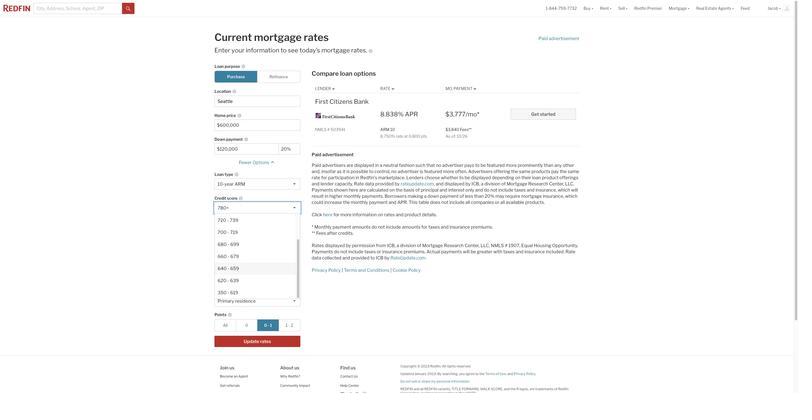 Task type: vqa. For each thing, say whether or not it's contained in the screenshot.
know's I
no



Task type: locate. For each thing, give the bounding box(es) containing it.
or
[[495, 200, 499, 205], [377, 249, 381, 255], [243, 254, 246, 259], [418, 380, 421, 384], [438, 391, 441, 393]]

0 vertical spatial mortgage
[[669, 6, 687, 11]]

0 horizontal spatial mortgage
[[422, 243, 443, 249]]

help
[[340, 384, 348, 388]]

the up borrowers
[[396, 188, 403, 193]]

cookie policy link
[[393, 268, 421, 273]]

information down you
[[451, 380, 469, 384]]

icb, inside , and displayed by icb, a division of mortgage research center, llc. payments shown here are calculated on the basis of principal and interest only and do not include taxes and insurance, which will result in higher monthly payments. borrowers making a down payment of less than 20% may require mortgage insurance, which could increase the monthly payment and apr. this table does not include all companies or all available products.
[[472, 181, 480, 187]]

help center
[[340, 384, 359, 388]]

1 vertical spatial do
[[372, 225, 377, 230]]

by
[[437, 372, 442, 376]]

community impact
[[280, 384, 310, 388]]

0 horizontal spatial 0
[[245, 323, 248, 328]]

more up offering
[[506, 163, 517, 168]]

redfin down my
[[424, 387, 437, 391]]

1 vertical spatial get
[[220, 384, 226, 388]]

rate inside rates displayed by permission from icb, a division of mortgage research center, llc, nmls # 1907, equal housing opportunity. payments do not include taxes or insurance premiums. actual payments will be greater with taxes and insurance included. rate data collected and provided to icb by
[[566, 249, 575, 255]]

and down the "sell"
[[414, 387, 419, 391]]

759-
[[558, 6, 567, 11]]

redfin twitter image
[[348, 392, 352, 393]]

- left 619
[[227, 290, 229, 296]]

# left '503941'
[[327, 127, 330, 132]]

option group containing purchase
[[215, 71, 300, 83]]

score right credit
[[227, 196, 237, 201]]

be down often.
[[465, 175, 470, 181]]

all down may
[[500, 200, 505, 205]]

payments down "rates"
[[312, 249, 333, 255]]

control,
[[374, 169, 390, 174]]

1 ▾ from the left
[[592, 6, 593, 11]]

single
[[218, 275, 231, 280]]

paid inside paid advertisers are displayed in a neutral fashion such that no advertiser pays to be featured more prominently than any other and, insofar as it is possible to control, no advertiser is featured more often. advertisers offering the same products pay the same rate for participation in redfin's marketplace. lenders choose whether to be displayed depending on their loan product offerings and lender capacity. rate data provided by
[[312, 163, 321, 168]]

advertisers
[[468, 169, 493, 174]]

1 horizontal spatial as
[[245, 232, 250, 236]]

option group
[[215, 71, 300, 83], [215, 320, 300, 332]]

paid advertisement button
[[539, 36, 579, 42]]

8.750
[[380, 134, 391, 139]]

lenders
[[406, 175, 424, 181]]

0
[[245, 323, 248, 328], [264, 323, 267, 328]]

primary residence
[[218, 299, 256, 304]]

680 - 699
[[218, 242, 239, 247]]

720 - 739
[[218, 218, 238, 223]]

data inside paid advertisers are displayed in a neutral fashion such that no advertiser pays to be featured more prominently than any other and, insofar as it is possible to control, no advertiser is featured more often. advertisers offering the same products pay the same rate for participation in redfin's marketplace. lenders choose whether to be displayed depending on their loan product offerings and lender capacity. rate data provided by
[[365, 181, 374, 187]]

to up redfin's
[[369, 169, 374, 174]]

- left 699
[[228, 242, 229, 247]]

0 vertical spatial .
[[536, 372, 536, 376]]

1 vertical spatial featured
[[424, 169, 442, 174]]

0 vertical spatial on
[[515, 175, 520, 181]]

do down click here for more information on rates and product details.
[[372, 225, 377, 230]]

payment down the payments.
[[369, 200, 388, 205]]

or up icb on the left bottom of page
[[377, 249, 381, 255]]

apr.
[[397, 200, 408, 205]]

score inside "include fha loans available for borrowers with low down payment or low credit score"
[[266, 254, 276, 259]]

displayed down advertisers
[[471, 175, 491, 181]]

redfin instagram image
[[362, 392, 367, 393]]

▾ for buy ▾
[[592, 6, 593, 11]]

monthly down shown at the top left
[[344, 194, 361, 199]]

▾
[[592, 6, 593, 11], [610, 6, 612, 11], [626, 6, 628, 11], [688, 6, 690, 11], [732, 6, 734, 11], [779, 6, 781, 11]]

1 - 2 radio
[[279, 320, 300, 332]]

0 vertical spatial all
[[223, 323, 228, 328]]

1 vertical spatial product
[[405, 212, 421, 218]]

loans for include va loans
[[235, 220, 245, 225]]

options
[[253, 160, 269, 165]]

2 with from the left
[[493, 249, 502, 255]]

could
[[312, 200, 323, 205]]

1 horizontal spatial 1
[[286, 323, 288, 328]]

are inside paid advertisers are displayed in a neutral fashion such that no advertiser pays to be featured more prominently than any other and, insofar as it is possible to control, no advertiser is featured more often. advertisers offering the same products pay the same rate for participation in redfin's marketplace. lenders choose whether to be displayed depending on their loan product offerings and lender capacity. rate data provided by
[[347, 163, 353, 168]]

1 horizontal spatial |
[[390, 268, 392, 273]]

walk
[[480, 387, 490, 391]]

or inside , and displayed by icb, a division of mortgage research center, llc. payments shown here are calculated on the basis of principal and interest only and do not include taxes and insurance, which will result in higher monthly payments. borrowers making a down payment of less than 20% may require mortgage insurance, which could increase the monthly payment and apr. this table does not include all companies or all available products.
[[495, 200, 499, 205]]

1 vertical spatial include
[[215, 243, 228, 247]]

submit search image
[[126, 6, 131, 11]]

property usage element
[[215, 286, 297, 296]]

1 option group from the top
[[215, 71, 300, 83]]

icb, inside rates displayed by permission from icb, a division of mortgage research center, llc, nmls # 1907, equal housing opportunity. payments do not include taxes or insurance premiums. actual payments will be greater with taxes and insurance included. rate data collected and provided to icb by
[[387, 243, 396, 249]]

▾ for sell ▾
[[626, 6, 628, 11]]

0 vertical spatial no
[[436, 163, 441, 168]]

0 horizontal spatial here
[[323, 212, 333, 218]]

icb, right from
[[387, 243, 396, 249]]

1 vertical spatial than
[[474, 194, 484, 199]]

arm 10 8.750 % rate at 0.800 pts
[[380, 127, 427, 139]]

referrals
[[226, 384, 240, 388]]

$3,840
[[446, 127, 459, 132]]

icb, up only
[[472, 181, 480, 187]]

mortgage
[[254, 31, 302, 44], [321, 47, 350, 54], [521, 194, 542, 199]]

1 available from the top
[[215, 227, 231, 231]]

2 payments from the top
[[312, 249, 333, 255]]

and,
[[312, 169, 320, 174]]

taxes
[[514, 188, 526, 193], [428, 225, 440, 230], [364, 249, 376, 255], [503, 249, 515, 255]]

and up rates displayed by permission from icb, a division of mortgage research center, llc, nmls # 1907, equal housing opportunity. payments do not include taxes or insurance premiums. actual payments will be greater with taxes and insurance included. rate data collected and provided to icb by
[[441, 225, 449, 230]]

in inside , and displayed by icb, a division of mortgage research center, llc. payments shown here are calculated on the basis of principal and interest only and do not include taxes and insurance, which will result in higher monthly payments. borrowers making a down payment of less than 20% may require mortgage insurance, which could increase the monthly payment and apr. this table does not include all companies or all available products.
[[325, 194, 328, 199]]

1 us from the left
[[229, 366, 234, 371]]

2 ▾ from the left
[[610, 6, 612, 11]]

as left well
[[232, 232, 236, 236]]

not inside rates displayed by permission from icb, a division of mortgage research center, llc, nmls # 1907, equal housing opportunity. payments do not include taxes or insurance premiums. actual payments will be greater with taxes and insurance included. rate data collected and provided to icb by
[[340, 249, 347, 255]]

0 vertical spatial than
[[544, 163, 553, 168]]

1 horizontal spatial rate
[[396, 134, 403, 139]]

higher
[[329, 194, 343, 199]]

loan up 10- on the left
[[215, 172, 224, 177]]

redfin right trademarks on the bottom of the page
[[558, 387, 569, 391]]

- for 350
[[227, 290, 229, 296]]

not up 20%
[[490, 188, 497, 193]]

▾ for rent ▾
[[610, 6, 612, 11]]

to inside rates displayed by permission from icb, a division of mortgage research center, llc, nmls # 1907, equal housing opportunity. payments do not include taxes or insurance premiums. actual payments will be greater with taxes and insurance included. rate data collected and provided to icb by
[[370, 256, 375, 261]]

dialog
[[215, 202, 300, 299]]

not up collected
[[340, 249, 347, 255]]

property up primary
[[215, 289, 231, 294]]

1 property from the top
[[215, 265, 231, 270]]

home price
[[215, 113, 236, 118]]

provided inside rates displayed by permission from icb, a division of mortgage research center, llc, nmls # 1907, equal housing opportunity. payments do not include taxes or insurance premiums. actual payments will be greater with taxes and insurance included. rate data collected and provided to icb by
[[351, 256, 370, 261]]

1 horizontal spatial do
[[372, 225, 377, 230]]

as left it at the left top of page
[[337, 169, 342, 174]]

mortgage down their
[[507, 181, 527, 187]]

as down active
[[245, 232, 250, 236]]

1 horizontal spatial here
[[349, 188, 358, 193]]

after
[[327, 231, 337, 236]]

%
[[398, 111, 404, 118], [391, 134, 395, 139]]

not right do
[[406, 380, 411, 384]]

of inside rates displayed by permission from icb, a division of mortgage research center, llc, nmls # 1907, equal housing opportunity. payments do not include taxes or insurance premiums. actual payments will be greater with taxes and insurance included. rate data collected and provided to icb by
[[417, 243, 421, 249]]

property for single family / townhome
[[215, 265, 231, 270]]

State, City, County, ZIP search field
[[215, 96, 300, 107]]

0 horizontal spatial be
[[465, 175, 470, 181]]

1 horizontal spatial redfin
[[424, 387, 437, 391]]

0 vertical spatial research
[[528, 181, 548, 187]]

advertiser down the 'fashion'
[[398, 169, 419, 174]]

1-844-759-7732 link
[[546, 6, 577, 11]]

nmls
[[315, 127, 327, 132], [491, 243, 504, 249]]

1 vertical spatial type
[[232, 265, 241, 270]]

do inside * monthly payment amounts do not include amounts for taxes and insurance premiums. ** fees after credits.
[[372, 225, 377, 230]]

credits.
[[338, 231, 354, 236]]

rate down redfin's
[[354, 181, 364, 187]]

do not sell or share my personal information link
[[400, 380, 469, 384]]

are inside , and displayed by icb, a division of mortgage research center, llc. payments shown here are calculated on the basis of principal and interest only and do not include taxes and insurance, which will result in higher monthly payments. borrowers making a down payment of less than 20% may require mortgage insurance, which could increase the monthly payment and apr. this table does not include all companies or all available products.
[[359, 188, 366, 193]]

2 vertical spatial more
[[340, 212, 352, 218]]

for inside * monthly payment amounts do not include amounts for taxes and insurance premiums. ** fees after credits.
[[421, 225, 427, 230]]

0 vertical spatial division
[[484, 181, 500, 187]]

option group up update rates button
[[215, 320, 300, 332]]

700 - 719
[[218, 230, 238, 235]]

division inside rates displayed by permission from icb, a division of mortgage research center, llc, nmls # 1907, equal housing opportunity. payments do not include taxes or insurance premiums. actual payments will be greater with taxes and insurance included. rate data collected and provided to icb by
[[400, 243, 416, 249]]

0 horizontal spatial will
[[463, 249, 470, 255]]

0 horizontal spatial #
[[327, 127, 330, 132]]

feed
[[741, 6, 750, 11]]

displayed inside rates displayed by permission from icb, a division of mortgage research center, llc, nmls # 1907, equal housing opportunity. payments do not include taxes or insurance premiums. actual payments will be greater with taxes and insurance included. rate data collected and provided to icb by
[[325, 243, 345, 249]]

taxes up require
[[514, 188, 526, 193]]

loans for include fha loans
[[238, 243, 248, 247]]

1 horizontal spatial rate
[[380, 86, 391, 91]]

are right logos,
[[530, 387, 535, 391]]

▾ right agents in the right top of the page
[[732, 6, 734, 11]]

1 include from the top
[[215, 220, 228, 225]]

0 vertical spatial get
[[531, 112, 539, 117]]

1 redfin from the left
[[400, 387, 413, 391]]

option group for points
[[215, 320, 300, 332]]

0 horizontal spatial provided
[[351, 256, 370, 261]]

1 horizontal spatial advertiser
[[442, 163, 463, 168]]

insofar
[[321, 169, 336, 174]]

0 vertical spatial icb,
[[472, 181, 480, 187]]

displayed
[[354, 163, 374, 168], [471, 175, 491, 181], [445, 181, 465, 187], [325, 243, 345, 249]]

and right collected
[[342, 256, 350, 261]]

1 horizontal spatial same
[[568, 169, 579, 174]]

0 vertical spatial down
[[428, 194, 439, 199]]

1 vertical spatial paid
[[312, 152, 321, 158]]

2 vertical spatial on
[[378, 212, 383, 218]]

1 vertical spatial privacy policy link
[[514, 372, 536, 376]]

to
[[281, 47, 287, 54], [475, 163, 480, 168], [369, 169, 374, 174], [459, 175, 464, 181], [370, 256, 375, 261], [475, 372, 479, 376]]

0 vertical spatial do
[[484, 188, 489, 193]]

- right 620
[[227, 278, 229, 284]]

for down fha
[[232, 249, 237, 254]]

3 ▾ from the left
[[626, 6, 628, 11]]

available inside include va loans available for active u.s. military and veterans, as well as eligible spouses
[[215, 227, 231, 231]]

of
[[501, 181, 506, 187], [415, 188, 420, 193], [460, 194, 464, 199], [417, 243, 421, 249], [496, 372, 499, 376], [554, 387, 557, 391]]

terms left "conditions"
[[344, 268, 357, 273]]

0 vertical spatial center,
[[549, 181, 564, 187]]

option group containing all
[[215, 320, 300, 332]]

1 loan from the top
[[215, 64, 224, 69]]

0 horizontal spatial research
[[444, 243, 464, 249]]

- up update rates button
[[268, 323, 269, 328]]

actual
[[427, 249, 440, 255]]

displayed inside , and displayed by icb, a division of mortgage research center, llc. payments shown here are calculated on the basis of principal and interest only and do not include taxes and insurance, which will result in higher monthly payments. borrowers making a down payment of less than 20% may require mortgage insurance, which could increase the monthly payment and apr. this table does not include all companies or all available products.
[[445, 181, 465, 187]]

as
[[337, 169, 342, 174], [232, 232, 236, 236], [245, 232, 250, 236]]

rate down opportunity.
[[566, 249, 575, 255]]

citizens
[[330, 98, 353, 105]]

community impact button
[[280, 384, 310, 388]]

redfin facebook image
[[340, 392, 345, 393]]

1 1 from the left
[[270, 323, 272, 328]]

at
[[404, 134, 408, 139]]

2 horizontal spatial on
[[515, 175, 520, 181]]

include inside "include fha loans available for borrowers with low down payment or low credit score"
[[215, 243, 228, 247]]

payments
[[312, 188, 333, 193], [312, 249, 333, 255]]

0 horizontal spatial rates
[[260, 339, 271, 345]]

monthly down the payments.
[[351, 200, 368, 205]]

- inside option
[[288, 323, 290, 328]]

0 vertical spatial premiums.
[[471, 225, 493, 230]]

0 horizontal spatial rate
[[354, 181, 364, 187]]

loans up borrowers on the left of the page
[[238, 243, 248, 247]]

and down choose
[[436, 181, 444, 187]]

from
[[376, 243, 386, 249]]

terms
[[344, 268, 357, 273], [485, 372, 495, 376]]

of down rateupdate.com link at the right top of the page
[[415, 188, 420, 193]]

2 vertical spatial are
[[530, 387, 535, 391]]

score right the credit
[[266, 254, 276, 259]]

4 ▾ from the left
[[688, 6, 690, 11]]

0 vertical spatial redfin
[[634, 6, 647, 11]]

fees
[[316, 231, 326, 236]]

purchase
[[227, 74, 245, 79]]

title
[[452, 387, 461, 391]]

, inside , and displayed by icb, a division of mortgage research center, llc. payments shown here are calculated on the basis of principal and interest only and do not include taxes and insurance, which will result in higher monthly payments. borrowers making a down payment of less than 20% may require mortgage insurance, which could increase the monthly payment and apr. this table does not include all companies or all available products.
[[434, 181, 435, 187]]

include inside rates displayed by permission from icb, a division of mortgage research center, llc, nmls # 1907, equal housing opportunity. payments do not include taxes or insurance premiums. actual payments will be greater with taxes and insurance included. rate data collected and provided to icb by
[[348, 249, 363, 255]]

of left less
[[460, 194, 464, 199]]

a up rateupdate.com link
[[397, 243, 399, 249]]

in right pending
[[455, 391, 458, 393]]

real estate agents ▾ link
[[696, 0, 734, 17]]

amounts down this
[[402, 225, 420, 230]]

list box
[[215, 202, 300, 299]]

0 vertical spatial rate
[[396, 134, 403, 139]]

agents
[[718, 6, 731, 11]]

available down 680
[[215, 249, 231, 254]]

6 ▾ from the left
[[779, 6, 781, 11]]

for right here link at bottom left
[[333, 212, 340, 218]]

become an agent
[[220, 375, 248, 379]]

1 0 from the left
[[245, 323, 248, 328]]

2 redfin from the left
[[424, 387, 437, 391]]

for up lender
[[321, 175, 327, 181]]

by down marketplace.
[[395, 181, 400, 187]]

on inside , and displayed by icb, a division of mortgage research center, llc. payments shown here are calculated on the basis of principal and interest only and do not include taxes and insurance, which will result in higher monthly payments. borrowers making a down payment of less than 20% may require mortgage insurance, which could increase the monthly payment and apr. this table does not include all companies or all available products.
[[389, 188, 395, 193]]

real estate agents ▾
[[696, 6, 734, 11]]

townhome
[[248, 275, 271, 280]]

1 inside option
[[286, 323, 288, 328]]

get for get started
[[531, 112, 539, 117]]

do inside , and displayed by icb, a division of mortgage research center, llc. payments shown here are calculated on the basis of principal and interest only and do not include taxes and insurance, which will result in higher monthly payments. borrowers making a down payment of less than 20% may require mortgage insurance, which could increase the monthly payment and apr. this table does not include all companies or all available products.
[[484, 188, 489, 193]]

0 horizontal spatial is
[[346, 169, 350, 174]]

659
[[230, 266, 239, 272]]

▾ right "jacob"
[[779, 6, 781, 11]]

rate inside arm 10 8.750 % rate at 0.800 pts
[[396, 134, 403, 139]]

0 horizontal spatial redfin
[[400, 387, 413, 391]]

2 include from the top
[[215, 243, 228, 247]]

which
[[558, 188, 570, 193], [565, 194, 578, 199]]

2 option group from the top
[[215, 320, 300, 332]]

include up from
[[386, 225, 401, 230]]

City, Address, School, Agent, ZIP search field
[[33, 3, 122, 14]]

first
[[315, 98, 328, 105]]

spouses
[[264, 232, 280, 236]]

2 0 from the left
[[264, 323, 267, 328]]

include for include va loans available for active u.s. military and veterans, as well as eligible spouses
[[215, 220, 228, 225]]

1 horizontal spatial is
[[420, 169, 423, 174]]

and inside paid advertisers are displayed in a neutral fashion such that no advertiser pays to be featured more prominently than any other and, insofar as it is possible to control, no advertiser is featured more often. advertisers offering the same products pay the same rate for participation in redfin's marketplace. lenders choose whether to be displayed depending on their loan product offerings and lender capacity. rate data provided by
[[312, 181, 320, 187]]

1 with from the left
[[258, 249, 266, 254]]

2 vertical spatial rate
[[566, 249, 575, 255]]

do up 20%
[[484, 188, 489, 193]]

down inside , and displayed by icb, a division of mortgage research center, llc. payments shown here are calculated on the basis of principal and interest only and do not include taxes and insurance, which will result in higher monthly payments. borrowers making a down payment of less than 20% may require mortgage insurance, which could increase the monthly payment and apr. this table does not include all companies or all available products.
[[428, 194, 439, 199]]

2 available from the top
[[215, 249, 231, 254]]

0 horizontal spatial amounts
[[352, 225, 371, 230]]

redfin inside redfin and all redfin variants, title forward, walk score, and the r logos, are trademarks of redfin corporation, registered or pending in the uspto.
[[558, 387, 569, 391]]

payment down interest
[[440, 194, 459, 199]]

1 payments from the top
[[312, 188, 333, 193]]

research inside , and displayed by icb, a division of mortgage research center, llc. payments shown here are calculated on the basis of principal and interest only and do not include taxes and insurance, which will result in higher monthly payments. borrowers making a down payment of less than 20% may require mortgage insurance, which could increase the monthly payment and apr. this table does not include all companies or all available products.
[[528, 181, 548, 187]]

displayed down after
[[325, 243, 345, 249]]

rate inside paid advertisers are displayed in a neutral fashion such that no advertiser pays to be featured more prominently than any other and, insofar as it is possible to control, no advertiser is featured more often. advertisers offering the same products pay the same rate for participation in redfin's marketplace. lenders choose whether to be displayed depending on their loan product offerings and lender capacity. rate data provided by
[[312, 175, 320, 181]]

1 vertical spatial research
[[444, 243, 464, 249]]

2 property from the top
[[215, 289, 231, 294]]

payment
[[226, 137, 243, 142], [440, 194, 459, 199], [369, 200, 388, 205], [333, 225, 351, 230], [226, 254, 242, 259]]

terms left use
[[485, 372, 495, 376]]

payments inside rates displayed by permission from icb, a division of mortgage research center, llc, nmls # 1907, equal housing opportunity. payments do not include taxes or insurance premiums. actual payments will be greater with taxes and insurance included. rate data collected and provided to icb by
[[312, 249, 333, 255]]

property type element
[[215, 262, 297, 272]]

a up table
[[424, 194, 427, 199]]

0 vertical spatial available
[[215, 227, 231, 231]]

all down points
[[223, 323, 228, 328]]

making
[[408, 194, 423, 199]]

available inside "include fha loans available for borrowers with low down payment or low credit score"
[[215, 249, 231, 254]]

Home price text field
[[217, 123, 298, 128]]

1 vertical spatial center,
[[465, 243, 480, 249]]

include left va
[[215, 220, 228, 225]]

2 loan from the top
[[215, 172, 224, 177]]

2 us from the left
[[294, 366, 299, 371]]

division down "depending" on the top right of page
[[484, 181, 500, 187]]

0 horizontal spatial .
[[469, 380, 470, 384]]

not inside * monthly payment amounts do not include amounts for taxes and insurance premiums. ** fees after credits.
[[378, 225, 385, 230]]

housing
[[534, 243, 551, 249]]

- inside radio
[[268, 323, 269, 328]]

loans inside "include fha loans available for borrowers with low down payment or low credit score"
[[238, 243, 248, 247]]

all left rights
[[442, 364, 446, 369]]

0 horizontal spatial get
[[220, 384, 226, 388]]

on left their
[[515, 175, 520, 181]]

loan
[[340, 70, 352, 77], [532, 175, 541, 181]]

0 vertical spatial ,
[[434, 181, 435, 187]]

dialog containing 720 - 739
[[215, 202, 300, 299]]

option group up "state, city, county, zip" search box
[[215, 71, 300, 83]]

research up 'payments'
[[444, 243, 464, 249]]

all inside redfin and all redfin variants, title forward, walk score, and the r logos, are trademarks of redfin corporation, registered or pending in the uspto.
[[420, 387, 424, 391]]

with inside "include fha loans available for borrowers with low down payment or low credit score"
[[258, 249, 266, 254]]

by
[[395, 181, 400, 187], [465, 181, 471, 187], [346, 243, 351, 249], [384, 256, 389, 261]]

0 horizontal spatial mortgage
[[254, 31, 302, 44]]

1 inside radio
[[270, 323, 272, 328]]

privacy policy link down collected
[[312, 268, 341, 273]]

division up rateupdate.com link
[[400, 243, 416, 249]]

featured up offering
[[487, 163, 505, 168]]

property up single
[[215, 265, 231, 270]]

2 vertical spatial information
[[451, 380, 469, 384]]

does
[[430, 200, 440, 205]]

down
[[215, 137, 225, 142]]

provided
[[375, 181, 394, 187], [351, 256, 370, 261]]

taxes down details.
[[428, 225, 440, 230]]

loan inside paid advertisers are displayed in a neutral fashion such that no advertiser pays to be featured more prominently than any other and, insofar as it is possible to control, no advertiser is featured more often. advertisers offering the same products pay the same rate for participation in redfin's marketplace. lenders choose whether to be displayed depending on their loan product offerings and lender capacity. rate data provided by
[[532, 175, 541, 181]]

0 horizontal spatial are
[[347, 163, 353, 168]]

2 horizontal spatial information
[[451, 380, 469, 384]]

5 ▾ from the left
[[732, 6, 734, 11]]

insurance up 'payments'
[[450, 225, 470, 230]]

0 horizontal spatial featured
[[424, 169, 442, 174]]

paid for list box containing 780+
[[312, 163, 321, 168]]

paid advertisers are displayed in a neutral fashion such that no advertiser pays to be featured more prominently than any other and, insofar as it is possible to control, no advertiser is featured more often. advertisers offering the same products pay the same rate for participation in redfin's marketplace. lenders choose whether to be displayed depending on their loan product offerings and lender capacity. rate data provided by
[[312, 163, 579, 187]]

include inside include va loans available for active u.s. military and veterans, as well as eligible spouses
[[215, 220, 228, 225]]

paid inside button
[[539, 36, 548, 41]]

0 vertical spatial insurance,
[[536, 188, 557, 193]]

why redfin?
[[280, 375, 300, 379]]

policy down rateupdate.com
[[408, 268, 421, 273]]

may
[[495, 194, 504, 199]]

premiums. inside * monthly payment amounts do not include amounts for taxes and insurance premiums. ** fees after credits.
[[471, 225, 493, 230]]

1 left 1 - 2 option
[[270, 323, 272, 328]]

get inside button
[[531, 112, 539, 117]]

3 us from the left
[[351, 366, 356, 371]]

of right trademarks on the bottom of the page
[[554, 387, 557, 391]]

1 vertical spatial premiums.
[[404, 249, 426, 255]]

redfin and all redfin variants, title forward, walk score, and the r logos, are trademarks of redfin corporation, registered or pending in the uspto.
[[400, 387, 569, 393]]

type
[[225, 172, 233, 177], [232, 265, 241, 270]]

| left cookie
[[390, 268, 392, 273]]

0 horizontal spatial terms
[[344, 268, 357, 273]]

mortgage inside , and displayed by icb, a division of mortgage research center, llc. payments shown here are calculated on the basis of principal and interest only and do not include taxes and insurance, which will result in higher monthly payments. borrowers making a down payment of less than 20% may require mortgage insurance, which could increase the monthly payment and apr. this table does not include all companies or all available products.
[[521, 194, 542, 199]]

1 vertical spatial #
[[505, 243, 508, 249]]

insurance inside * monthly payment amounts do not include amounts for taxes and insurance premiums. ** fees after credits.
[[450, 225, 470, 230]]

us
[[354, 375, 358, 379]]

0 inside option
[[245, 323, 248, 328]]

research
[[528, 181, 548, 187], [444, 243, 464, 249]]

down up does
[[428, 194, 439, 199]]

0 horizontal spatial ,
[[434, 181, 435, 187]]

1 vertical spatial payments
[[312, 249, 333, 255]]

to left icb on the left bottom of page
[[370, 256, 375, 261]]

0 vertical spatial rate
[[380, 86, 391, 91]]

1 horizontal spatial paid advertisement
[[539, 36, 579, 41]]

2 1 from the left
[[286, 323, 288, 328]]

0 inside radio
[[264, 323, 267, 328]]

rates inside button
[[260, 339, 271, 345]]

redfin down do
[[400, 387, 413, 391]]

purpose
[[225, 64, 240, 69]]

taxes inside * monthly payment amounts do not include amounts for taxes and insurance premiums. ** fees after credits.
[[428, 225, 440, 230]]

products
[[532, 169, 550, 174]]

updated
[[400, 372, 414, 376]]

1 horizontal spatial redfin
[[634, 6, 647, 11]]

1 horizontal spatial be
[[471, 249, 476, 255]]

0 vertical spatial %
[[398, 111, 404, 118]]

us for about us
[[294, 366, 299, 371]]

. up trademarks on the bottom of the page
[[536, 372, 536, 376]]

to left see
[[281, 47, 287, 54]]

0 vertical spatial paid advertisement
[[539, 36, 579, 41]]

available up the veterans,
[[215, 227, 231, 231]]

icb,
[[472, 181, 480, 187], [387, 243, 396, 249]]

no up marketplace.
[[391, 169, 397, 174]]

1 horizontal spatial on
[[389, 188, 395, 193]]

as inside paid advertisers are displayed in a neutral fashion such that no advertiser pays to be featured more prominently than any other and, insofar as it is possible to control, no advertiser is featured more often. advertisers offering the same products pay the same rate for participation in redfin's marketplace. lenders choose whether to be displayed depending on their loan product offerings and lender capacity. rate data provided by
[[337, 169, 342, 174]]

us up redfin? at the bottom
[[294, 366, 299, 371]]

700
[[218, 230, 227, 235]]

0 horizontal spatial product
[[405, 212, 421, 218]]

1 vertical spatial division
[[400, 243, 416, 249]]

center, inside rates displayed by permission from icb, a division of mortgage research center, llc, nmls # 1907, equal housing opportunity. payments do not include taxes or insurance premiums. actual payments will be greater with taxes and insurance included. rate data collected and provided to icb by
[[465, 243, 480, 249]]

residence
[[235, 299, 256, 304]]

0 vertical spatial rates
[[304, 31, 329, 44]]

payments.
[[362, 194, 384, 199]]

buy ▾ button
[[580, 0, 597, 17]]

1 vertical spatial mortgage
[[507, 181, 527, 187]]

1 same from the left
[[519, 169, 531, 174]]

mo. payment
[[446, 86, 473, 91]]

1 horizontal spatial information
[[352, 212, 377, 218]]

0 vertical spatial will
[[571, 188, 578, 193]]

paid advertisement
[[539, 36, 579, 41], [312, 152, 354, 158]]

0 horizontal spatial center,
[[465, 243, 480, 249]]

redfin pinterest image
[[355, 392, 359, 393]]

or inside "include fha loans available for borrowers with low down payment or low credit score"
[[243, 254, 246, 259]]

1 vertical spatial provided
[[351, 256, 370, 261]]



Task type: describe. For each thing, give the bounding box(es) containing it.
0 horizontal spatial as
[[232, 232, 236, 236]]

you
[[459, 372, 465, 376]]

to up advertisers
[[475, 163, 480, 168]]

2 horizontal spatial rates
[[384, 212, 395, 218]]

639
[[230, 278, 239, 284]]

2 horizontal spatial all
[[500, 200, 505, 205]]

/mo*
[[466, 111, 479, 118]]

jacob
[[768, 6, 778, 11]]

list box containing 780+
[[215, 202, 300, 299]]

1 vertical spatial here
[[323, 212, 333, 218]]

center, inside , and displayed by icb, a division of mortgage research center, llc. payments shown here are calculated on the basis of principal and interest only and do not include taxes and insurance, which will result in higher monthly payments. borrowers making a down payment of less than 20% may require mortgage insurance, which could increase the monthly payment and apr. this table does not include all companies or all available products.
[[549, 181, 564, 187]]

feed button
[[737, 0, 764, 17]]

include for include fha loans available for borrowers with low down payment or low credit score
[[215, 243, 228, 247]]

503941
[[331, 127, 345, 132]]

research inside rates displayed by permission from icb, a division of mortgage research center, llc, nmls # 1907, equal housing opportunity. payments do not include taxes or insurance premiums. actual payments will be greater with taxes and insurance included. rate data collected and provided to icb by
[[444, 243, 464, 249]]

get for get referrals
[[220, 384, 226, 388]]

points
[[215, 313, 227, 317]]

real
[[696, 6, 704, 11]]

for inside "include fha loans available for borrowers with low down payment or low credit score"
[[232, 249, 237, 254]]

available for payment
[[215, 249, 231, 254]]

update rates button
[[215, 336, 300, 347]]

1 horizontal spatial low
[[267, 249, 273, 254]]

1 horizontal spatial .
[[536, 372, 536, 376]]

1 | from the left
[[342, 268, 343, 273]]

0 horizontal spatial advertisement
[[322, 152, 354, 158]]

for inside include va loans available for active u.s. military and veterans, as well as eligible spouses
[[232, 227, 237, 231]]

0 vertical spatial nmls
[[315, 127, 327, 132]]

1 horizontal spatial policy
[[408, 268, 421, 273]]

0 horizontal spatial no
[[391, 169, 397, 174]]

with inside rates displayed by permission from icb, a division of mortgage research center, llc, nmls # 1907, equal housing opportunity. payments do not include taxes or insurance premiums. actual payments will be greater with taxes and insurance included. rate data collected and provided to icb by
[[493, 249, 502, 255]]

here inside , and displayed by icb, a division of mortgage research center, llc. payments shown here are calculated on the basis of principal and interest only and do not include taxes and insurance, which will result in higher monthly payments. borrowers making a down payment of less than 20% may require mortgage insurance, which could increase the monthly payment and apr. this table does not include all companies or all available products.
[[349, 188, 358, 193]]

sell ▾ button
[[618, 0, 628, 17]]

payment inside * monthly payment amounts do not include amounts for taxes and insurance premiums. ** fees after credits.
[[333, 225, 351, 230]]

to right agree
[[475, 372, 479, 376]]

enter
[[214, 47, 230, 54]]

0 vertical spatial loan
[[340, 70, 352, 77]]

join
[[220, 366, 228, 371]]

2 | from the left
[[390, 268, 392, 273]]

the right agree
[[479, 372, 485, 376]]

2 horizontal spatial policy
[[526, 372, 536, 376]]

property usage
[[215, 289, 243, 294]]

©
[[417, 364, 420, 369]]

in inside redfin and all redfin variants, title forward, walk score, and the r logos, are trademarks of redfin corporation, registered or pending in the uspto.
[[455, 391, 458, 393]]

0 vertical spatial be
[[481, 163, 486, 168]]

include inside * monthly payment amounts do not include amounts for taxes and insurance premiums. ** fees after credits.
[[386, 225, 401, 230]]

are inside redfin and all redfin variants, title forward, walk score, and the r logos, are trademarks of redfin corporation, registered or pending in the uspto.
[[530, 387, 535, 391]]

0 for 0
[[245, 323, 248, 328]]

719
[[230, 230, 238, 235]]

arm inside arm 10 8.750 % rate at 0.800 pts
[[380, 127, 389, 132]]

in down 'possible'
[[356, 175, 359, 181]]

1 vertical spatial insurance,
[[543, 194, 564, 199]]

0 vertical spatial terms
[[344, 268, 357, 273]]

your
[[232, 47, 244, 54]]

0 vertical spatial which
[[558, 188, 570, 193]]

the down any
[[560, 169, 567, 174]]

redfin inside the redfin premier button
[[634, 6, 647, 11]]

0 horizontal spatial privacy
[[312, 268, 327, 273]]

- for 620
[[227, 278, 229, 284]]

include down interest
[[449, 200, 464, 205]]

and left interest
[[440, 188, 447, 193]]

loan for loan purpose
[[215, 64, 224, 69]]

and right the score, on the bottom of page
[[504, 387, 510, 391]]

not right does
[[441, 200, 448, 205]]

jacob ▾
[[768, 6, 781, 11]]

619
[[230, 290, 238, 296]]

the left 'uspto.'
[[459, 391, 464, 393]]

0 radio
[[236, 320, 258, 332]]

eligible
[[250, 232, 263, 236]]

premier
[[647, 6, 662, 11]]

compare
[[312, 70, 339, 77]]

and left "conditions"
[[358, 268, 366, 273]]

icb
[[376, 256, 383, 261]]

registered
[[421, 391, 437, 393]]

1 horizontal spatial %
[[398, 111, 404, 118]]

do
[[400, 380, 405, 384]]

type for year
[[225, 172, 233, 177]]

credit
[[255, 254, 265, 259]]

0 horizontal spatial information
[[246, 47, 279, 54]]

1 horizontal spatial terms
[[485, 372, 495, 376]]

include up may
[[498, 188, 513, 193]]

by down credits.
[[346, 243, 351, 249]]

do inside rates displayed by permission from icb, a division of mortgage research center, llc, nmls # 1907, equal housing opportunity. payments do not include taxes or insurance premiums. actual payments will be greater with taxes and insurance included. rate data collected and provided to icb by
[[334, 249, 339, 255]]

will inside , and displayed by icb, a division of mortgage research center, llc. payments shown here are calculated on the basis of principal and interest only and do not include taxes and insurance, which will result in higher monthly payments. borrowers making a down payment of less than 20% may require mortgage insurance, which could increase the monthly payment and apr. this table does not include all companies or all available products.
[[571, 188, 578, 193]]

Down payment text field
[[217, 147, 276, 152]]

- for 1
[[288, 323, 290, 328]]

and right use
[[507, 372, 513, 376]]

payment
[[454, 86, 473, 91]]

payment right down
[[226, 137, 243, 142]]

0 - 1 radio
[[257, 320, 279, 332]]

personal
[[437, 380, 450, 384]]

conditions
[[367, 268, 389, 273]]

rate inside paid advertisers are displayed in a neutral fashion such that no advertiser pays to be featured more prominently than any other and, insofar as it is possible to control, no advertiser is featured more often. advertisers offering the same products pay the same rate for participation in redfin's marketplace. lenders choose whether to be displayed depending on their loan product offerings and lender capacity. rate data provided by
[[354, 181, 364, 187]]

2 same from the left
[[568, 169, 579, 174]]

this
[[409, 200, 418, 205]]

10-
[[218, 182, 225, 187]]

january
[[415, 372, 427, 376]]

- for 680
[[228, 242, 229, 247]]

739
[[230, 218, 238, 223]]

7732
[[567, 6, 577, 11]]

of down "depending" on the top right of page
[[501, 181, 506, 187]]

down payment element
[[279, 134, 297, 144]]

uspto.
[[465, 391, 477, 393]]

1 horizontal spatial all
[[465, 200, 470, 205]]

1 horizontal spatial rates
[[304, 31, 329, 44]]

type for family
[[232, 265, 241, 270]]

premiums. inside rates displayed by permission from icb, a division of mortgage research center, llc, nmls # 1907, equal housing opportunity. payments do not include taxes or insurance premiums. actual payments will be greater with taxes and insurance included. rate data collected and provided to icb by
[[404, 249, 426, 255]]

0 vertical spatial score
[[227, 196, 237, 201]]

1 vertical spatial monthly
[[351, 200, 368, 205]]

provided inside paid advertisers are displayed in a neutral fashion such that no advertiser pays to be featured more prominently than any other and, insofar as it is possible to control, no advertiser is featured more often. advertisers offering the same products pay the same rate for participation in redfin's marketplace. lenders choose whether to be displayed depending on their loan product offerings and lender capacity. rate data provided by
[[375, 181, 394, 187]]

permission
[[352, 243, 375, 249]]

included.
[[546, 249, 565, 255]]

and down apr.
[[396, 212, 404, 218]]

699
[[230, 242, 239, 247]]

a down advertisers
[[481, 181, 484, 187]]

of inside redfin and all redfin variants, title forward, walk score, and the r logos, are trademarks of redfin corporation, registered or pending in the uspto.
[[554, 387, 557, 391]]

the right increase
[[343, 200, 350, 205]]

price
[[227, 113, 236, 118]]

displayed up 'possible'
[[354, 163, 374, 168]]

corporation,
[[400, 391, 420, 393]]

fees**
[[460, 127, 472, 132]]

calculated
[[367, 188, 388, 193]]

▾ for jacob ▾
[[779, 6, 781, 11]]

Purchase radio
[[215, 71, 258, 83]]

marketplace.
[[378, 175, 405, 181]]

and inside include va loans available for active u.s. military and veterans, as well as eligible spouses
[[272, 227, 279, 231]]

active
[[238, 227, 249, 231]]

and down borrowers
[[389, 200, 396, 205]]

loan type
[[215, 172, 233, 177]]

year
[[225, 182, 234, 187]]

, and displayed by icb, a division of mortgage research center, llc. payments shown here are calculated on the basis of principal and interest only and do not include taxes and insurance, which will result in higher monthly payments. borrowers making a down payment of less than 20% may require mortgage insurance, which could increase the monthly payment and apr. this table does not include all companies or all available products.
[[312, 181, 578, 205]]

by inside , and displayed by icb, a division of mortgage research center, llc. payments shown here are calculated on the basis of principal and interest only and do not include taxes and insurance, which will result in higher monthly payments. borrowers making a down payment of less than 20% may require mortgage insurance, which could increase the monthly payment and apr. this table does not include all companies or all available products.
[[465, 181, 471, 187]]

$3,777 /mo*
[[446, 111, 479, 118]]

copyright: © 2023 redfin. all rights reserved.
[[400, 364, 471, 369]]

1 vertical spatial all
[[442, 364, 446, 369]]

forward,
[[462, 387, 479, 391]]

the left the r
[[511, 387, 516, 391]]

updated january 2023: by searching, you agree to the terms of use , and privacy policy .
[[400, 372, 536, 376]]

of left use
[[496, 372, 499, 376]]

0 vertical spatial advertiser
[[442, 163, 463, 168]]

loan for loan type
[[215, 172, 224, 177]]

payments inside , and displayed by icb, a division of mortgage research center, llc. payments shown here are calculated on the basis of principal and interest only and do not include taxes and insurance, which will result in higher monthly payments. borrowers making a down payment of less than 20% may require mortgage insurance, which could increase the monthly payment and apr. this table does not include all companies or all available products.
[[312, 188, 333, 193]]

0 vertical spatial more
[[506, 163, 517, 168]]

property for primary residence
[[215, 289, 231, 294]]

0 vertical spatial #
[[327, 127, 330, 132]]

contact us button
[[340, 375, 358, 379]]

variants,
[[438, 387, 451, 391]]

mortgage inside , and displayed by icb, a division of mortgage research center, llc. payments shown here are calculated on the basis of principal and interest only and do not include taxes and insurance, which will result in higher monthly payments. borrowers making a down payment of less than 20% may require mortgage insurance, which could increase the monthly payment and apr. this table does not include all companies or all available products.
[[507, 181, 527, 187]]

available for veterans,
[[215, 227, 231, 231]]

1 vertical spatial information
[[352, 212, 377, 218]]

equal
[[521, 243, 533, 249]]

1 horizontal spatial mortgage
[[321, 47, 350, 54]]

1 vertical spatial which
[[565, 194, 578, 199]]

Refinance radio
[[257, 71, 300, 83]]

require
[[505, 194, 520, 199]]

advertisement inside button
[[549, 36, 579, 41]]

or right the "sell"
[[418, 380, 421, 384]]

1 amounts from the left
[[352, 225, 371, 230]]

- for 0
[[268, 323, 269, 328]]

estate
[[705, 6, 717, 11]]

current
[[214, 31, 252, 44]]

1 horizontal spatial featured
[[487, 163, 505, 168]]

0 horizontal spatial low
[[247, 254, 254, 259]]

0 horizontal spatial more
[[340, 212, 352, 218]]

veterans,
[[215, 232, 231, 236]]

1-
[[546, 6, 549, 11]]

# inside rates displayed by permission from icb, a division of mortgage research center, llc, nmls # 1907, equal housing opportunity. payments do not include taxes or insurance premiums. actual payments will be greater with taxes and insurance included. rate data collected and provided to icb by
[[505, 243, 508, 249]]

loan purpose
[[215, 64, 240, 69]]

0 - 1
[[264, 323, 272, 328]]

by right icb on the left bottom of page
[[384, 256, 389, 261]]

1 horizontal spatial privacy policy link
[[514, 372, 536, 376]]

8.838
[[380, 111, 398, 118]]

division inside , and displayed by icb, a division of mortgage research center, llc. payments shown here are calculated on the basis of principal and interest only and do not include taxes and insurance, which will result in higher monthly payments. borrowers making a down payment of less than 20% may require mortgage insurance, which could increase the monthly payment and apr. this table does not include all companies or all available products.
[[484, 181, 500, 187]]

▾ for mortgage ▾
[[688, 6, 690, 11]]

2 is from the left
[[420, 169, 423, 174]]

will inside rates displayed by permission from icb, a division of mortgage research center, llc, nmls # 1907, equal housing opportunity. payments do not include taxes or insurance premiums. actual payments will be greater with taxes and insurance included. rate data collected and provided to icb by
[[463, 249, 470, 255]]

0 horizontal spatial policy
[[328, 268, 341, 273]]

and up products.
[[527, 188, 535, 193]]

or inside rates displayed by permission from icb, a division of mortgage research center, llc, nmls # 1907, equal housing opportunity. payments do not include taxes or insurance premiums. actual payments will be greater with taxes and insurance included. rate data collected and provided to icb by
[[377, 249, 381, 255]]

data inside rates displayed by permission from icb, a division of mortgage research center, llc, nmls # 1907, equal housing opportunity. payments do not include taxes or insurance premiums. actual payments will be greater with taxes and insurance included. rate data collected and provided to icb by
[[312, 256, 321, 261]]

include va loans available for active u.s. military and veterans, as well as eligible spouses
[[215, 220, 280, 236]]

center
[[348, 384, 359, 388]]

in up control,
[[375, 163, 379, 168]]

refinance
[[269, 74, 288, 79]]

2 amounts from the left
[[402, 225, 420, 230]]

*
[[312, 225, 313, 230]]

mo. payment button
[[446, 86, 478, 91]]

nmls inside rates displayed by permission from icb, a division of mortgage research center, llc, nmls # 1907, equal housing opportunity. payments do not include taxes or insurance premiums. actual payments will be greater with taxes and insurance included. rate data collected and provided to icb by
[[491, 243, 504, 249]]

0 horizontal spatial privacy policy link
[[312, 268, 341, 273]]

740 - 759 element
[[215, 202, 296, 215]]

to down often.
[[459, 175, 464, 181]]

660
[[218, 254, 227, 259]]

% inside arm 10 8.750 % rate at 0.800 pts
[[391, 134, 395, 139]]

- for 700
[[227, 230, 229, 235]]

Down payment text field
[[281, 147, 297, 152]]

get referrals button
[[220, 384, 240, 388]]

down inside "include fha loans available for borrowers with low down payment or low credit score"
[[215, 254, 225, 259]]

a inside paid advertisers are displayed in a neutral fashion such that no advertiser pays to be featured more prominently than any other and, insofar as it is possible to control, no advertiser is featured more often. advertisers offering the same products pay the same rate for participation in redfin's marketplace. lenders choose whether to be displayed depending on their loan product offerings and lender capacity. rate data provided by
[[380, 163, 382, 168]]

rate inside button
[[380, 86, 391, 91]]

mortgage inside rates displayed by permission from icb, a division of mortgage research center, llc, nmls # 1907, equal housing opportunity. payments do not include taxes or insurance premiums. actual payments will be greater with taxes and insurance included. rate data collected and provided to icb by
[[422, 243, 443, 249]]

and inside * monthly payment amounts do not include amounts for taxes and insurance premiums. ** fees after credits.
[[441, 225, 449, 230]]

1 vertical spatial more
[[443, 169, 454, 174]]

get started button
[[511, 109, 576, 120]]

10
[[390, 127, 395, 132]]

- for 640
[[228, 266, 229, 272]]

the right offering
[[511, 169, 518, 174]]

paid for dialog containing 720 - 739
[[312, 152, 321, 158]]

for inside paid advertisers are displayed in a neutral fashion such that no advertiser pays to be featured more prominently than any other and, insofar as it is possible to control, no advertiser is featured more often. advertisers offering the same products pay the same rate for participation in redfin's marketplace. lenders choose whether to be displayed depending on their loan product offerings and lender capacity. rate data provided by
[[321, 175, 327, 181]]

- for 660
[[228, 254, 229, 259]]

than inside paid advertisers are displayed in a neutral fashion such that no advertiser pays to be featured more prominently than any other and, insofar as it is possible to control, no advertiser is featured more often. advertisers offering the same products pay the same rate for participation in redfin's marketplace. lenders choose whether to be displayed depending on their loan product offerings and lender capacity. rate data provided by
[[544, 163, 553, 168]]

and down the 1907,
[[516, 249, 524, 255]]

be inside rates displayed by permission from icb, a division of mortgage research center, llc, nmls # 1907, equal housing opportunity. payments do not include taxes or insurance premiums. actual payments will be greater with taxes and insurance included. rate data collected and provided to icb by
[[471, 249, 476, 255]]

product inside paid advertisers are displayed in a neutral fashion such that no advertiser pays to be featured more prominently than any other and, insofar as it is possible to control, no advertiser is featured more often. advertisers offering the same products pay the same rate for participation in redfin's marketplace. lenders choose whether to be displayed depending on their loan product offerings and lender capacity. rate data provided by
[[542, 175, 558, 181]]

pays
[[464, 163, 474, 168]]

rateupdate.com
[[390, 256, 426, 261]]

- for 720
[[227, 218, 229, 223]]

whether
[[441, 175, 458, 181]]

rates.
[[351, 47, 367, 54]]

increase
[[324, 200, 342, 205]]

score,
[[491, 387, 503, 391]]

nmls # 503941
[[315, 127, 345, 132]]

taxes down the 1907,
[[503, 249, 515, 255]]

than inside , and displayed by icb, a division of mortgage research center, llc. payments shown here are calculated on the basis of principal and interest only and do not include taxes and insurance, which will result in higher monthly payments. borrowers making a down payment of less than 20% may require mortgage insurance, which could increase the monthly payment and apr. this table does not include all companies or all available products.
[[474, 194, 484, 199]]

All radio
[[215, 320, 236, 332]]

20%
[[485, 194, 494, 199]]

update
[[244, 339, 259, 345]]

or inside redfin and all redfin variants, title forward, walk score, and the r logos, are trademarks of redfin corporation, registered or pending in the uspto.
[[438, 391, 441, 393]]

0 horizontal spatial paid advertisement
[[312, 152, 354, 158]]

military
[[258, 227, 271, 231]]

us for find us
[[351, 366, 356, 371]]

by inside paid advertisers are displayed in a neutral fashion such that no advertiser pays to be featured more prominently than any other and, insofar as it is possible to control, no advertiser is featured more often. advertisers offering the same products pay the same rate for participation in redfin's marketplace. lenders choose whether to be displayed depending on their loan product offerings and lender capacity. rate data provided by
[[395, 181, 400, 187]]

1 vertical spatial advertiser
[[398, 169, 419, 174]]

taxes inside , and displayed by icb, a division of mortgage research center, llc. payments shown here are calculated on the basis of principal and interest only and do not include taxes and insurance, which will result in higher monthly payments. borrowers making a down payment of less than 20% may require mortgage insurance, which could increase the monthly payment and apr. this table does not include all companies or all available products.
[[514, 188, 526, 193]]

sell ▾ button
[[615, 0, 631, 17]]

0 horizontal spatial arm
[[235, 182, 245, 187]]

choose
[[425, 175, 440, 181]]

2 horizontal spatial insurance
[[524, 249, 545, 255]]

fashion
[[399, 163, 415, 168]]

mortgage inside dropdown button
[[669, 6, 687, 11]]

10/26
[[457, 134, 468, 139]]

current mortgage rates
[[214, 31, 329, 44]]

1 vertical spatial ,
[[506, 372, 507, 376]]

us for join us
[[229, 366, 234, 371]]

0 vertical spatial monthly
[[344, 194, 361, 199]]

prominently
[[518, 163, 543, 168]]

and right only
[[475, 188, 483, 193]]

1 horizontal spatial privacy
[[514, 372, 526, 376]]

become
[[220, 375, 233, 379]]

taxes down permission
[[364, 249, 376, 255]]

1 is from the left
[[346, 169, 350, 174]]

payment inside "include fha loans available for borrowers with low down payment or low credit score"
[[226, 254, 242, 259]]

option group for loan purpose
[[215, 71, 300, 83]]

on inside paid advertisers are displayed in a neutral fashion such that no advertiser pays to be featured more prominently than any other and, insofar as it is possible to control, no advertiser is featured more often. advertisers offering the same products pay the same rate for participation in redfin's marketplace. lenders choose whether to be displayed depending on their loan product offerings and lender capacity. rate data provided by
[[515, 175, 520, 181]]

0 for 0 - 1
[[264, 323, 267, 328]]

a inside rates displayed by permission from icb, a division of mortgage research center, llc, nmls # 1907, equal housing opportunity. payments do not include taxes or insurance premiums. actual payments will be greater with taxes and insurance included. rate data collected and provided to icb by
[[397, 243, 399, 249]]

0 horizontal spatial insurance
[[382, 249, 403, 255]]

1 vertical spatial .
[[469, 380, 470, 384]]

all inside radio
[[223, 323, 228, 328]]

pay
[[551, 169, 559, 174]]



